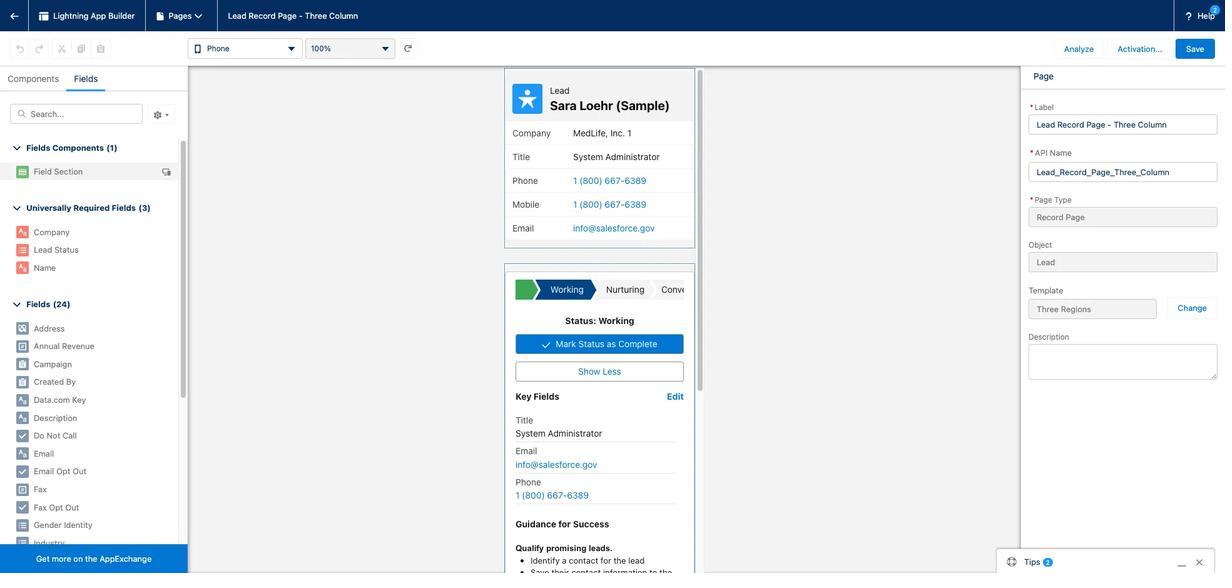 Task type: locate. For each thing, give the bounding box(es) containing it.
* page type
[[1031, 195, 1072, 204]]

phone
[[207, 44, 230, 53]]

2 fax from the top
[[34, 502, 47, 512]]

fields for fields components (1)
[[26, 143, 50, 153]]

lead for lead status
[[34, 245, 52, 255]]

1 * from the top
[[1031, 103, 1034, 112]]

1 horizontal spatial name
[[1051, 148, 1073, 158]]

Search... search field
[[10, 104, 143, 124]]

2
[[1214, 6, 1218, 14], [1047, 559, 1051, 566]]

1 vertical spatial lead
[[34, 245, 52, 255]]

* left "type"
[[1031, 195, 1034, 204]]

0 vertical spatial lead
[[228, 11, 247, 21]]

fields for fields
[[74, 73, 98, 84]]

1 horizontal spatial group
[[52, 39, 111, 59]]

email link
[[11, 445, 171, 463]]

2 vertical spatial *
[[1031, 195, 1034, 204]]

1 vertical spatial description
[[34, 413, 77, 423]]

description
[[1029, 332, 1070, 342], [34, 413, 77, 423]]

analyze button
[[1054, 39, 1105, 59]]

name
[[1051, 148, 1073, 158], [34, 263, 56, 273]]

2 inside tips 2
[[1047, 559, 1051, 566]]

object
[[1029, 240, 1053, 250]]

name link
[[11, 259, 171, 277]]

fields link
[[74, 66, 98, 91]]

1 horizontal spatial lead
[[228, 11, 247, 21]]

opt down email link
[[56, 467, 70, 477]]

do not call link
[[11, 427, 171, 445]]

lead down company
[[34, 245, 52, 255]]

fax for fax
[[34, 485, 47, 495]]

field section
[[34, 167, 83, 177]]

components left fields link
[[8, 73, 59, 84]]

universally required fields (3)
[[26, 203, 151, 213]]

name down lead status
[[34, 263, 56, 273]]

lead inside lead status link
[[34, 245, 52, 255]]

1 email from the top
[[34, 449, 54, 459]]

more
[[52, 554, 71, 564]]

None text field
[[1029, 162, 1218, 182], [1029, 207, 1218, 227], [1029, 162, 1218, 182], [1029, 207, 1218, 227]]

2 email from the top
[[34, 467, 54, 477]]

status
[[54, 245, 79, 255]]

tab list
[[0, 66, 188, 91]]

change button
[[1168, 297, 1218, 319]]

fields
[[74, 73, 98, 84], [26, 143, 50, 153], [112, 203, 136, 213], [26, 299, 50, 309]]

template
[[1029, 285, 1064, 295]]

activation...
[[1118, 44, 1163, 54]]

2 right tips
[[1047, 559, 1051, 566]]

tab list containing components
[[0, 66, 188, 91]]

1 horizontal spatial 2
[[1214, 6, 1218, 14]]

email opt out
[[34, 467, 86, 477]]

phone button
[[188, 38, 303, 59]]

opt
[[56, 467, 70, 477], [49, 502, 63, 512]]

builder
[[108, 11, 135, 21]]

page left -
[[278, 11, 297, 21]]

do
[[34, 431, 44, 441]]

name right the api
[[1051, 148, 1073, 158]]

2 for help
[[1214, 6, 1218, 14]]

email
[[34, 449, 54, 459], [34, 467, 54, 477]]

group up fields link
[[52, 39, 111, 59]]

1 vertical spatial fax
[[34, 502, 47, 512]]

0 vertical spatial *
[[1031, 103, 1034, 112]]

tips 2
[[1025, 557, 1051, 567]]

0 vertical spatial name
[[1051, 148, 1073, 158]]

0 vertical spatial fax
[[34, 485, 47, 495]]

lead status link
[[11, 241, 171, 259]]

description up do not call
[[34, 413, 77, 423]]

opt up gender identity
[[49, 502, 63, 512]]

1 vertical spatial out
[[65, 502, 79, 512]]

company link
[[11, 223, 171, 241]]

type
[[1055, 195, 1072, 204]]

page
[[278, 11, 297, 21], [1034, 71, 1055, 81], [1035, 195, 1053, 204]]

0 horizontal spatial group
[[10, 39, 49, 59]]

call
[[63, 431, 77, 441]]

0 vertical spatial components
[[8, 73, 59, 84]]

description inside description link
[[34, 413, 77, 423]]

0 horizontal spatial name
[[34, 263, 56, 273]]

out for fax opt out
[[65, 502, 79, 512]]

1 vertical spatial opt
[[49, 502, 63, 512]]

fields element
[[0, 320, 178, 574]]

fields up field
[[26, 143, 50, 153]]

help
[[1198, 11, 1216, 21]]

2 inside "help 2"
[[1214, 6, 1218, 14]]

Template text field
[[1029, 299, 1158, 319]]

1 vertical spatial *
[[1031, 148, 1034, 158]]

out up 'identity'
[[65, 502, 79, 512]]

components inside tab list
[[8, 73, 59, 84]]

gender identity
[[34, 520, 93, 530]]

1 horizontal spatial description
[[1029, 332, 1070, 342]]

None text field
[[1029, 115, 1218, 135]]

annual
[[34, 341, 60, 351]]

required
[[73, 203, 110, 213]]

*
[[1031, 103, 1034, 112], [1031, 148, 1034, 158], [1031, 195, 1034, 204]]

* for * label
[[1031, 103, 1034, 112]]

save
[[1187, 44, 1205, 54]]

0 vertical spatial out
[[73, 467, 86, 477]]

revenue
[[62, 341, 95, 351]]

page up label
[[1034, 71, 1055, 81]]

get more on the appexchange
[[36, 554, 152, 564]]

(1)
[[107, 143, 118, 153]]

field
[[34, 167, 52, 177]]

by
[[66, 377, 76, 387]]

fields left (24)
[[26, 299, 50, 309]]

(3)
[[138, 203, 151, 213]]

label
[[1035, 103, 1055, 112]]

fields up search... search field
[[74, 73, 98, 84]]

1 fax from the top
[[34, 485, 47, 495]]

fields (24)
[[26, 299, 70, 309]]

-
[[299, 11, 303, 21]]

0 horizontal spatial description
[[34, 413, 77, 423]]

fax
[[34, 485, 47, 495], [34, 502, 47, 512]]

2 * from the top
[[1031, 148, 1034, 158]]

out down email link
[[73, 467, 86, 477]]

pages link
[[146, 0, 218, 31]]

* left the api
[[1031, 148, 1034, 158]]

activation... button
[[1108, 39, 1174, 59]]

components up section
[[52, 143, 104, 153]]

section
[[54, 167, 83, 177]]

1 vertical spatial 2
[[1047, 559, 1051, 566]]

0 vertical spatial 2
[[1214, 6, 1218, 14]]

0 vertical spatial page
[[278, 11, 297, 21]]

0 vertical spatial email
[[34, 449, 54, 459]]

save button
[[1176, 39, 1216, 59]]

2 up "save" button
[[1214, 6, 1218, 14]]

0 vertical spatial description
[[1029, 332, 1070, 342]]

lead left record
[[228, 11, 247, 21]]

data.com key
[[34, 395, 86, 405]]

page left "type"
[[1035, 195, 1053, 204]]

0 horizontal spatial 2
[[1047, 559, 1051, 566]]

* left label
[[1031, 103, 1034, 112]]

0 horizontal spatial lead
[[34, 245, 52, 255]]

group
[[10, 39, 49, 59], [52, 39, 111, 59]]

components
[[8, 73, 59, 84], [52, 143, 104, 153]]

0 vertical spatial opt
[[56, 467, 70, 477]]

fax up fax opt out
[[34, 485, 47, 495]]

email for email
[[34, 449, 54, 459]]

out
[[73, 467, 86, 477], [65, 502, 79, 512]]

name inside universally required fields element
[[34, 263, 56, 273]]

description down template
[[1029, 332, 1070, 342]]

email opt out link
[[11, 463, 171, 481]]

field section link
[[11, 163, 171, 181]]

1 vertical spatial name
[[34, 263, 56, 273]]

(24)
[[53, 299, 70, 309]]

fax up gender
[[34, 502, 47, 512]]

group up components "link"
[[10, 39, 49, 59]]

identity
[[64, 520, 93, 530]]

1 vertical spatial email
[[34, 467, 54, 477]]

key
[[72, 395, 86, 405]]

lead
[[228, 11, 247, 21], [34, 245, 52, 255]]

3 * from the top
[[1031, 195, 1034, 204]]

api
[[1036, 148, 1048, 158]]



Task type: describe. For each thing, give the bounding box(es) containing it.
universally
[[26, 203, 71, 213]]

address link
[[11, 320, 171, 338]]

components link
[[8, 66, 59, 91]]

address
[[34, 324, 65, 334]]

2 for tips
[[1047, 559, 1051, 566]]

appexchange
[[100, 554, 152, 564]]

2 vertical spatial page
[[1035, 195, 1053, 204]]

opt for email
[[56, 467, 70, 477]]

fields components (1)
[[26, 143, 118, 153]]

get
[[36, 554, 50, 564]]

* for * api name
[[1031, 148, 1034, 158]]

on
[[73, 554, 83, 564]]

Object text field
[[1029, 252, 1218, 272]]

2 group from the left
[[52, 39, 111, 59]]

Description text field
[[1029, 344, 1218, 380]]

fields left '(3)'
[[112, 203, 136, 213]]

* for * page type
[[1031, 195, 1034, 204]]

three
[[305, 11, 327, 21]]

lead for lead record page - three column
[[228, 11, 247, 21]]

app
[[91, 11, 106, 21]]

industry link
[[11, 534, 171, 552]]

fax link
[[11, 481, 171, 499]]

tips
[[1025, 557, 1041, 567]]

record
[[249, 11, 276, 21]]

help 2
[[1198, 6, 1218, 21]]

data.com key link
[[11, 391, 171, 409]]

fax opt out link
[[11, 499, 171, 517]]

change
[[1179, 303, 1208, 313]]

analyze
[[1065, 44, 1095, 54]]

* label
[[1031, 103, 1055, 112]]

lightning app builder
[[53, 11, 135, 21]]

pages
[[169, 11, 192, 21]]

company
[[34, 227, 70, 237]]

description link
[[11, 409, 171, 427]]

email for email opt out
[[34, 467, 54, 477]]

1 vertical spatial page
[[1034, 71, 1055, 81]]

annual revenue
[[34, 341, 95, 351]]

created
[[34, 377, 64, 387]]

* api name
[[1031, 148, 1073, 158]]

fields for fields (24)
[[26, 299, 50, 309]]

lead status
[[34, 245, 79, 255]]

created by
[[34, 377, 76, 387]]

do not call
[[34, 431, 77, 441]]

fax opt out
[[34, 502, 79, 512]]

the
[[85, 554, 97, 564]]

gender
[[34, 520, 62, 530]]

created by link
[[11, 373, 171, 391]]

campaign
[[34, 359, 72, 369]]

annual revenue link
[[11, 338, 171, 356]]

universally required fields element
[[0, 223, 178, 277]]

fax for fax opt out
[[34, 502, 47, 512]]

lead record page - three column
[[228, 11, 358, 21]]

data.com
[[34, 395, 70, 405]]

out for email opt out
[[73, 467, 86, 477]]

industry
[[34, 538, 65, 548]]

not
[[47, 431, 60, 441]]

1 group from the left
[[10, 39, 49, 59]]

get more on the appexchange button
[[0, 545, 188, 574]]

lightning
[[53, 11, 89, 21]]

campaign link
[[11, 356, 171, 373]]

gender identity link
[[11, 517, 171, 534]]

column
[[329, 11, 358, 21]]

1 vertical spatial components
[[52, 143, 104, 153]]

opt for fax
[[49, 502, 63, 512]]



Task type: vqa. For each thing, say whether or not it's contained in the screenshot.
By
yes



